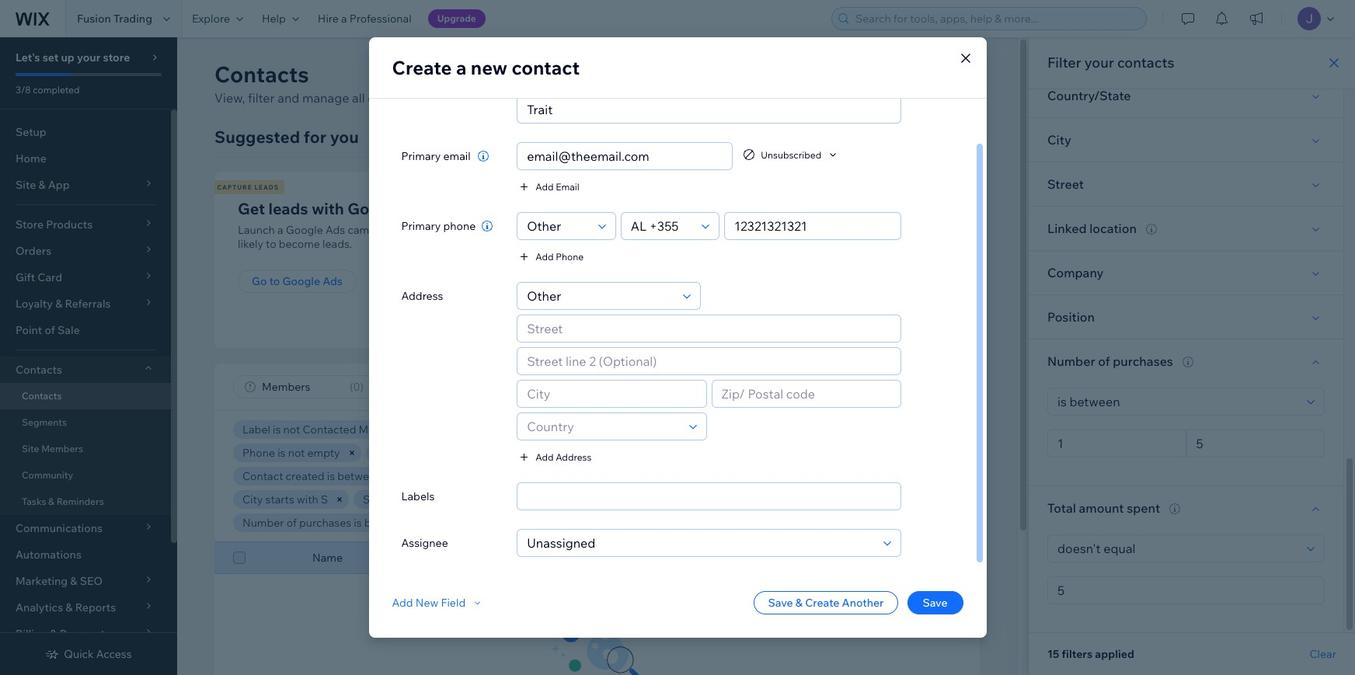 Task type: locate. For each thing, give the bounding box(es) containing it.
1 vertical spatial filter
[[693, 380, 719, 394]]

name
[[313, 551, 343, 565]]

& inside button
[[796, 596, 803, 610]]

0 vertical spatial contacts
[[1118, 54, 1175, 72]]

add down 'subscriber'
[[536, 451, 554, 463]]

primary left email
[[402, 149, 441, 163]]

)
[[360, 380, 364, 394]]

0 horizontal spatial contacts
[[698, 223, 742, 237]]

spent down from number field
[[1127, 501, 1161, 516]]

setup
[[16, 125, 46, 139]]

0 horizontal spatial assignee
[[402, 536, 448, 550]]

2 2023 from the left
[[513, 470, 538, 484]]

assignee
[[571, 446, 618, 460], [402, 536, 448, 550]]

segments
[[22, 417, 67, 428]]

1 horizontal spatial save
[[923, 596, 948, 610]]

assignee for assignee is jacob simon
[[571, 446, 618, 460]]

tasks & reminders
[[22, 496, 104, 508]]

set
[[43, 51, 59, 65]]

1 vertical spatial email
[[490, 423, 517, 437]]

a right or
[[903, 223, 909, 237]]

Search for tools, apps, help & more... field
[[851, 8, 1142, 30]]

0 vertical spatial assignee
[[571, 446, 618, 460]]

empty down member status is not a member on the bottom of page
[[427, 493, 460, 507]]

0 vertical spatial primary
[[402, 149, 441, 163]]

contact created is between dec 22, 2023 and dec 10, 2023
[[243, 470, 538, 484]]

Search... field
[[795, 376, 956, 398]]

and right filter
[[278, 90, 300, 106]]

0 vertical spatial with
[[312, 199, 344, 218]]

0 horizontal spatial spent
[[551, 516, 580, 530]]

primary for primary phone
[[402, 219, 441, 233]]

grow
[[675, 199, 715, 218]]

not up phone is not empty
[[283, 423, 300, 437]]

Type field
[[523, 213, 594, 239], [523, 283, 679, 309]]

ads left campaign
[[326, 223, 345, 237]]

contacts inside contacts view, filter and manage all of your site's customers and leads. learn more
[[215, 61, 309, 88]]

0 horizontal spatial city
[[243, 493, 263, 507]]

1 horizontal spatial number
[[1048, 354, 1096, 369]]

1 vertical spatial member
[[908, 551, 951, 565]]

2023
[[424, 470, 449, 484], [513, 470, 538, 484]]

explore
[[192, 12, 230, 26]]

number for number of purchases
[[1048, 354, 1096, 369]]

0 vertical spatial location
[[1090, 221, 1137, 236]]

1 vertical spatial street
[[363, 493, 395, 507]]

leads. inside contacts view, filter and manage all of your site's customers and leads. learn more
[[531, 90, 565, 106]]

address
[[402, 289, 444, 303], [556, 451, 592, 463], [773, 551, 815, 565]]

of for point of sale
[[45, 323, 55, 337]]

1 vertical spatial leads.
[[323, 237, 352, 251]]

save for save
[[923, 596, 948, 610]]

phone
[[556, 251, 584, 262], [243, 446, 275, 460], [630, 551, 662, 565]]

your
[[77, 51, 101, 65], [1085, 54, 1115, 72], [382, 90, 408, 106], [718, 199, 752, 218]]

leads. left 'learn'
[[531, 90, 565, 106]]

1 vertical spatial with
[[297, 493, 319, 507]]

is up starts at bottom
[[278, 446, 286, 460]]

status for member status
[[954, 551, 985, 565]]

assignee down the email subscriber status is never subscribed
[[571, 446, 618, 460]]

status up save button
[[954, 551, 985, 565]]

0 horizontal spatial amount
[[509, 516, 548, 530]]

leads. right become
[[323, 237, 352, 251]]

with right leads
[[312, 199, 344, 218]]

2 horizontal spatial create
[[873, 67, 912, 82]]

1 horizontal spatial &
[[796, 596, 803, 610]]

dec left 22,
[[384, 470, 404, 484]]

primary left phone
[[402, 219, 441, 233]]

me
[[359, 423, 375, 437]]

label
[[243, 423, 271, 437]]

list containing get leads with google ads
[[212, 172, 1084, 348]]

save inside button
[[768, 596, 794, 610]]

birthdate
[[564, 470, 612, 484]]

not for street is not empty
[[408, 493, 424, 507]]

0 horizontal spatial country/state
[[740, 470, 813, 484]]

of for number of purchases is between 1 and 5
[[287, 516, 297, 530]]

member up 'contact created is between dec 22, 2023 and dec 10, 2023'
[[375, 446, 418, 460]]

email down 'email' field
[[556, 181, 580, 192]]

email up member
[[490, 423, 517, 437]]

is left jacob on the bottom left of the page
[[620, 446, 628, 460]]

and down member status is not a member on the bottom of page
[[451, 470, 471, 484]]

select an option field up from number field
[[1053, 389, 1303, 415]]

phone down the label
[[243, 446, 275, 460]]

point
[[16, 323, 42, 337]]

go to google ads
[[252, 274, 343, 288]]

1 vertical spatial location
[[531, 493, 572, 507]]

1 horizontal spatial 5
[[612, 516, 618, 530]]

amount down the 10,
[[509, 516, 548, 530]]

between down me on the left
[[338, 470, 382, 484]]

0 vertical spatial filter
[[1048, 54, 1082, 72]]

upgrade
[[437, 12, 476, 24]]

empty for street is not empty
[[427, 493, 460, 507]]

street
[[1048, 176, 1085, 192], [363, 493, 395, 507]]

create inside button
[[873, 67, 912, 82]]

2 vertical spatial email
[[487, 551, 514, 565]]

country/state down filter your contacts
[[1048, 88, 1132, 103]]

1 vertical spatial type field
[[523, 283, 679, 309]]

street down 'contact created is between dec 22, 2023 and dec 10, 2023'
[[363, 493, 395, 507]]

create for create a new contact
[[392, 56, 452, 79]]

add down grow
[[675, 223, 696, 237]]

add for add email
[[536, 181, 554, 192]]

1 vertical spatial contacts
[[698, 223, 742, 237]]

2 horizontal spatial phone
[[630, 551, 662, 565]]

import
[[689, 274, 724, 288]]

hire a professional link
[[309, 0, 421, 37]]

1 horizontal spatial clear button
[[1310, 648, 1337, 662]]

purchases for number of purchases
[[1113, 354, 1174, 369]]

linked down the 10,
[[495, 493, 528, 507]]

1 horizontal spatial assignee
[[571, 446, 618, 460]]

2 horizontal spatial address
[[773, 551, 815, 565]]

& right tasks
[[48, 496, 54, 508]]

2 vertical spatial google
[[283, 274, 320, 288]]

status up add address
[[576, 423, 607, 437]]

add new field
[[392, 596, 466, 610]]

country/state up 'drive'
[[740, 470, 813, 484]]

0 horizontal spatial clear button
[[644, 514, 690, 533]]

0 vertical spatial street
[[1048, 176, 1085, 192]]

spent
[[1127, 501, 1161, 516], [551, 516, 580, 530]]

google up campaign
[[348, 199, 402, 218]]

to left target
[[401, 223, 411, 237]]

0 vertical spatial phone
[[556, 251, 584, 262]]

0 horizontal spatial address
[[402, 289, 444, 303]]

0 vertical spatial empty
[[307, 446, 340, 460]]

2 horizontal spatial status
[[954, 551, 985, 565]]

1 horizontal spatial filter
[[1048, 54, 1082, 72]]

go
[[252, 274, 267, 288]]

contacts right import
[[726, 274, 773, 288]]

1 horizontal spatial amount
[[1080, 501, 1125, 516]]

1 vertical spatial clear
[[1310, 648, 1337, 662]]

member up save button
[[908, 551, 951, 565]]

0 horizontal spatial 2023
[[424, 470, 449, 484]]

amount for total amount spent is not 5
[[509, 516, 548, 530]]

phone down "any"
[[630, 551, 662, 565]]

1 vertical spatial between
[[364, 516, 409, 530]]

primary for primary email
[[402, 149, 441, 163]]

1 vertical spatial purchases
[[299, 516, 352, 530]]

and right 1
[[419, 516, 438, 530]]

2 primary from the top
[[402, 219, 441, 233]]

Country field
[[523, 414, 685, 440]]

0 vertical spatial leads.
[[531, 90, 565, 106]]

import contacts
[[689, 274, 773, 288]]

1 horizontal spatial linked
[[1048, 221, 1087, 236]]

0 vertical spatial clear button
[[644, 514, 690, 533]]

sidebar element
[[0, 37, 177, 676]]

1 horizontal spatial clear
[[1310, 648, 1337, 662]]

a inside get leads with google ads launch a google ads campaign to target people likely to become leads.
[[278, 223, 283, 237]]

None field
[[532, 484, 896, 510], [523, 530, 879, 557], [532, 484, 896, 510], [523, 530, 879, 557]]

0 vertical spatial contact
[[512, 56, 580, 79]]

a inside "grow your contact list add contacts by importing them via gmail or a csv file."
[[903, 223, 909, 237]]

not down 22,
[[408, 493, 424, 507]]

ads up target
[[406, 199, 435, 218]]

subscribed
[[651, 423, 708, 437]]

go to google ads button
[[238, 270, 357, 293]]

create for create contact
[[873, 67, 912, 82]]

location up total amount spent is not 5
[[531, 493, 572, 507]]

contact
[[512, 56, 580, 79], [756, 199, 812, 218]]

save inside button
[[923, 596, 948, 610]]

quick
[[64, 648, 94, 662]]

1 vertical spatial number
[[243, 516, 284, 530]]

0 horizontal spatial linked
[[495, 493, 528, 507]]

address down target
[[402, 289, 444, 303]]

& inside sidebar element
[[48, 496, 54, 508]]

is left 'algeria'
[[815, 470, 823, 484]]

0 vertical spatial select an option field
[[1053, 389, 1303, 415]]

location
[[1090, 221, 1137, 236], [531, 493, 572, 507]]

linked
[[1048, 221, 1087, 236], [495, 493, 528, 507]]

member
[[493, 446, 536, 460]]

1 horizontal spatial city
[[1048, 132, 1072, 148]]

with left 's' on the bottom left of the page
[[297, 493, 319, 507]]

country/state is algeria
[[740, 470, 862, 484]]

list
[[212, 172, 1084, 348]]

ads down get leads with google ads launch a google ads campaign to target people likely to become leads.
[[323, 274, 343, 288]]

total amount spent is not 5
[[482, 516, 618, 530]]

tasks
[[22, 496, 46, 508]]

1 horizontal spatial contact
[[756, 199, 812, 218]]

filter for filter your contacts
[[1048, 54, 1082, 72]]

0 horizontal spatial empty
[[307, 446, 340, 460]]

filter inside button
[[693, 380, 719, 394]]

site's
[[411, 90, 440, 106]]

None checkbox
[[233, 549, 246, 568]]

point of sale
[[16, 323, 80, 337]]

primary email
[[402, 149, 471, 163]]

address up the birthdate
[[556, 451, 592, 463]]

phone is not empty
[[243, 446, 340, 460]]

assignee down 1
[[402, 536, 448, 550]]

total
[[1048, 501, 1077, 516], [482, 516, 507, 530]]

0 vertical spatial member
[[375, 446, 418, 460]]

number
[[1048, 354, 1096, 369], [243, 516, 284, 530]]

0 vertical spatial country/state
[[1048, 88, 1132, 103]]

empty down contacted
[[307, 446, 340, 460]]

contact up the importing
[[756, 199, 812, 218]]

1 vertical spatial phone
[[243, 446, 275, 460]]

your inside "grow your contact list add contacts by importing them via gmail or a csv file."
[[718, 199, 752, 218]]

to right go
[[269, 274, 280, 288]]

15
[[1048, 648, 1060, 662]]

of inside sidebar element
[[45, 323, 55, 337]]

number for number of purchases is between 1 and 5
[[243, 516, 284, 530]]

1 horizontal spatial location
[[1090, 221, 1137, 236]]

2 save from the left
[[923, 596, 948, 610]]

is up 's' on the bottom left of the page
[[327, 470, 335, 484]]

add down add email button
[[536, 251, 554, 262]]

& left 'another'
[[796, 596, 803, 610]]

street up linked location
[[1048, 176, 1085, 192]]

not
[[283, 423, 300, 437], [288, 446, 305, 460], [465, 446, 482, 460], [408, 493, 424, 507], [593, 516, 609, 530]]

is
[[273, 423, 281, 437], [610, 423, 618, 437], [278, 446, 286, 460], [454, 446, 463, 460], [620, 446, 628, 460], [327, 470, 335, 484], [815, 470, 823, 484], [397, 493, 405, 507], [354, 516, 362, 530], [582, 516, 590, 530]]

get
[[238, 199, 265, 218]]

location up company at the top of page
[[1090, 221, 1137, 236]]

number down starts at bottom
[[243, 516, 284, 530]]

site members link
[[0, 436, 171, 463]]

leads. inside get leads with google ads launch a google ads campaign to target people likely to become leads.
[[323, 237, 352, 251]]

Phone field
[[730, 213, 896, 239]]

add left new
[[392, 596, 413, 610]]

up
[[61, 51, 75, 65]]

1 primary from the top
[[402, 149, 441, 163]]

1 vertical spatial primary
[[402, 219, 441, 233]]

1 horizontal spatial contact
[[915, 67, 962, 82]]

1 save from the left
[[768, 596, 794, 610]]

1 horizontal spatial member
[[908, 551, 951, 565]]

15 filters applied
[[1048, 648, 1135, 662]]

1 horizontal spatial spent
[[1127, 501, 1161, 516]]

not down the doesn't
[[593, 516, 609, 530]]

a left member
[[484, 446, 490, 460]]

doesn't
[[574, 493, 612, 507]]

sale
[[58, 323, 80, 337]]

dec left the 10,
[[473, 470, 493, 484]]

assignee for assignee
[[402, 536, 448, 550]]

phone inside button
[[556, 251, 584, 262]]

location for linked location doesn't equal any of hickory drive
[[531, 493, 572, 507]]

0 vertical spatial city
[[1048, 132, 1072, 148]]

clear inside button
[[655, 517, 679, 529]]

city
[[1048, 132, 1072, 148], [243, 493, 263, 507]]

1 vertical spatial city
[[243, 493, 263, 507]]

store
[[103, 51, 130, 65]]

ads
[[406, 199, 435, 218], [326, 223, 345, 237], [323, 274, 343, 288]]

community
[[22, 470, 73, 481]]

add inside "grow your contact list add contacts by importing them via gmail or a csv file."
[[675, 223, 696, 237]]

0 horizontal spatial dec
[[384, 470, 404, 484]]

leads.
[[531, 90, 565, 106], [323, 237, 352, 251]]

0 horizontal spatial phone
[[243, 446, 275, 460]]

2 select an option field from the top
[[1053, 536, 1303, 562]]

is left never
[[610, 423, 618, 437]]

address up save & create another
[[773, 551, 815, 565]]

select an option field up 'enter a value' number field
[[1053, 536, 1303, 562]]

Last name field
[[523, 96, 896, 123]]

0 vertical spatial &
[[48, 496, 54, 508]]

add up add phone button
[[536, 181, 554, 192]]

google inside button
[[283, 274, 320, 288]]

0 horizontal spatial purchases
[[299, 516, 352, 530]]

unsubscribed button
[[743, 148, 841, 162]]

amount for total amount spent
[[1080, 501, 1125, 516]]

1 vertical spatial assignee
[[402, 536, 448, 550]]

1 vertical spatial select an option field
[[1053, 536, 1303, 562]]

between left 1
[[364, 516, 409, 530]]

1 horizontal spatial address
[[556, 451, 592, 463]]

add for add address
[[536, 451, 554, 463]]

a down leads
[[278, 223, 283, 237]]

5 right 1
[[441, 516, 447, 530]]

type field up add phone
[[523, 213, 594, 239]]

with inside get leads with google ads launch a google ads campaign to target people likely to become leads.
[[312, 199, 344, 218]]

1 horizontal spatial total
[[1048, 501, 1077, 516]]

with for s
[[297, 493, 319, 507]]

0 horizontal spatial location
[[531, 493, 572, 507]]

you
[[330, 127, 359, 147]]

create contact button
[[840, 61, 980, 89]]

them
[[812, 223, 839, 237]]

empty
[[307, 446, 340, 460], [427, 493, 460, 507]]

phone down add email
[[556, 251, 584, 262]]

filter for filter
[[693, 380, 719, 394]]

0 horizontal spatial filter
[[693, 380, 719, 394]]

member for member status
[[908, 551, 951, 565]]

2023 right 22,
[[424, 470, 449, 484]]

contacts up filter
[[215, 61, 309, 88]]

clear for topmost clear button
[[655, 517, 679, 529]]

google down leads
[[286, 223, 323, 237]]

1 horizontal spatial phone
[[556, 251, 584, 262]]

clear button
[[644, 514, 690, 533], [1310, 648, 1337, 662]]

2 dec from the left
[[473, 470, 493, 484]]

1 select an option field from the top
[[1053, 389, 1303, 415]]

not up created
[[288, 446, 305, 460]]

1 dec from the left
[[384, 470, 404, 484]]

status down customers at the left bottom of page
[[421, 446, 452, 460]]

0 horizontal spatial number
[[243, 516, 284, 530]]

1 horizontal spatial dec
[[473, 470, 493, 484]]

people
[[447, 223, 482, 237]]

not for phone is not empty
[[288, 446, 305, 460]]

add for add new field
[[392, 596, 413, 610]]

5 down linked location doesn't equal any of hickory drive
[[612, 516, 618, 530]]

city for city starts with s
[[243, 493, 263, 507]]

number of purchases is between 1 and 5
[[243, 516, 447, 530]]

2 vertical spatial address
[[773, 551, 815, 565]]

To number field
[[1192, 431, 1320, 457]]

1 horizontal spatial create
[[806, 596, 840, 610]]

city starts with s
[[243, 493, 328, 507]]

linked up company at the top of page
[[1048, 221, 1087, 236]]

0 horizontal spatial clear
[[655, 517, 679, 529]]

google down become
[[283, 274, 320, 288]]

not for label is not contacted me and customers
[[283, 423, 300, 437]]

2 vertical spatial status
[[954, 551, 985, 565]]

amount down from number field
[[1080, 501, 1125, 516]]

import contacts button
[[675, 270, 787, 293]]

1 horizontal spatial country/state
[[1048, 88, 1132, 103]]

number down position
[[1048, 354, 1096, 369]]

0 vertical spatial purchases
[[1113, 354, 1174, 369]]

Email field
[[523, 143, 728, 169]]

1 horizontal spatial 2023
[[513, 470, 538, 484]]

is down the doesn't
[[582, 516, 590, 530]]

phone
[[443, 219, 476, 233]]

contacts down point of sale
[[16, 363, 62, 377]]

0 vertical spatial ads
[[406, 199, 435, 218]]

to right likely
[[266, 237, 276, 251]]

1 2023 from the left
[[424, 470, 449, 484]]

subscriber
[[520, 423, 573, 437]]

0 vertical spatial clear
[[655, 517, 679, 529]]

0 vertical spatial linked
[[1048, 221, 1087, 236]]

automations
[[16, 548, 82, 562]]

Select an option field
[[1053, 389, 1303, 415], [1053, 536, 1303, 562]]

Code field
[[626, 213, 698, 239]]

1 horizontal spatial empty
[[427, 493, 460, 507]]

0 horizontal spatial member
[[375, 446, 418, 460]]

0 horizontal spatial total
[[482, 516, 507, 530]]

0
[[353, 380, 360, 394]]

0 horizontal spatial 5
[[441, 516, 447, 530]]

purchases for number of purchases is between 1 and 5
[[299, 516, 352, 530]]

label is not contacted me and customers
[[243, 423, 455, 437]]

1 horizontal spatial purchases
[[1113, 354, 1174, 369]]

2023 right the 10,
[[513, 470, 538, 484]]

Street line 2 (Optional) field
[[523, 348, 896, 375]]

type field down add phone
[[523, 283, 679, 309]]

(
[[350, 380, 353, 394]]

email down total amount spent is not 5
[[487, 551, 514, 565]]

a right hire
[[341, 12, 347, 26]]

spent down the doesn't
[[551, 516, 580, 530]]

contact up 'learn'
[[512, 56, 580, 79]]



Task type: vqa. For each thing, say whether or not it's contained in the screenshot.
TRADING
yes



Task type: describe. For each thing, give the bounding box(es) containing it.
country/state for country/state is algeria
[[740, 470, 813, 484]]

help
[[262, 12, 286, 26]]

view,
[[215, 90, 245, 106]]

let's set up your store
[[16, 51, 130, 65]]

22,
[[407, 470, 421, 484]]

labels
[[402, 490, 435, 504]]

csv
[[675, 237, 697, 251]]

location for linked location
[[1090, 221, 1137, 236]]

quick access button
[[45, 648, 132, 662]]

of inside contacts view, filter and manage all of your site's customers and leads. learn more
[[368, 90, 380, 106]]

become
[[279, 237, 320, 251]]

contacted
[[303, 423, 356, 437]]

hickory
[[678, 493, 716, 507]]

address inside button
[[556, 451, 592, 463]]

fusion trading
[[77, 12, 152, 26]]

clear for bottom clear button
[[1310, 648, 1337, 662]]

hire
[[318, 12, 339, 26]]

0 vertical spatial between
[[338, 470, 382, 484]]

email inside button
[[556, 181, 580, 192]]

add address button
[[517, 450, 592, 464]]

Street field
[[523, 316, 896, 342]]

manage
[[302, 90, 349, 106]]

status for member status is not a member
[[421, 446, 452, 460]]

1 5 from the left
[[441, 516, 447, 530]]

point of sale link
[[0, 317, 171, 344]]

of for number of purchases
[[1099, 354, 1111, 369]]

add new field button
[[392, 596, 485, 610]]

1 vertical spatial contact
[[243, 470, 283, 484]]

email subscriber status is never subscribed
[[490, 423, 708, 437]]

1 vertical spatial ads
[[326, 223, 345, 237]]

and down "new"
[[506, 90, 528, 106]]

linked location
[[1048, 221, 1137, 236]]

member status is not a member
[[375, 446, 536, 460]]

customers
[[399, 423, 455, 437]]

phone for phone
[[630, 551, 662, 565]]

jacob
[[630, 446, 662, 460]]

any
[[645, 493, 663, 507]]

add for add phone
[[536, 251, 554, 262]]

learn more button
[[568, 89, 634, 107]]

save & create another
[[768, 596, 884, 610]]

suggested
[[215, 127, 300, 147]]

& for reminders
[[48, 496, 54, 508]]

a left "new"
[[456, 56, 467, 79]]

& for create
[[796, 596, 803, 610]]

member status
[[908, 551, 985, 565]]

target
[[413, 223, 444, 237]]

in
[[614, 470, 624, 484]]

2 type field from the top
[[523, 283, 679, 309]]

spent for total amount spent
[[1127, 501, 1161, 516]]

add email
[[536, 181, 580, 192]]

by
[[745, 223, 757, 237]]

total for total amount spent
[[1048, 501, 1077, 516]]

community link
[[0, 463, 171, 489]]

suggested for you
[[215, 127, 359, 147]]

contacts view, filter and manage all of your site's customers and leads. learn more
[[215, 61, 634, 106]]

1 vertical spatial clear button
[[1310, 648, 1337, 662]]

days
[[682, 470, 705, 484]]

contacts inside "grow your contact list add contacts by importing them via gmail or a csv file."
[[698, 223, 742, 237]]

simon
[[665, 446, 697, 460]]

is right the label
[[273, 423, 281, 437]]

select an option field for total amount spent
[[1053, 536, 1303, 562]]

create a new contact
[[392, 56, 580, 79]]

number of purchases
[[1048, 354, 1174, 369]]

algeria
[[825, 470, 862, 484]]

via
[[841, 223, 856, 237]]

street for street is not empty
[[363, 493, 395, 507]]

City field
[[523, 381, 702, 407]]

fusion
[[77, 12, 111, 26]]

filter button
[[665, 376, 733, 399]]

member for member status is not a member
[[375, 446, 418, 460]]

launch
[[238, 223, 275, 237]]

contacts inside popup button
[[16, 363, 62, 377]]

1 type field from the top
[[523, 213, 594, 239]]

equal
[[614, 493, 642, 507]]

1
[[411, 516, 416, 530]]

to inside button
[[269, 274, 280, 288]]

phone for phone is not empty
[[243, 446, 275, 460]]

and right me on the left
[[377, 423, 397, 437]]

create inside button
[[806, 596, 840, 610]]

spent for total amount spent is not 5
[[551, 516, 580, 530]]

Unsaved view field
[[257, 376, 345, 398]]

importing
[[760, 223, 810, 237]]

with for google
[[312, 199, 344, 218]]

campaign
[[348, 223, 398, 237]]

email for email
[[487, 551, 514, 565]]

professional
[[350, 12, 412, 26]]

all
[[352, 90, 365, 106]]

save for save & create another
[[768, 596, 794, 610]]

leads
[[269, 199, 308, 218]]

city for city
[[1048, 132, 1072, 148]]

more
[[603, 90, 634, 106]]

email for email subscriber status is never subscribed
[[490, 423, 517, 437]]

upgrade button
[[428, 9, 486, 28]]

capture leads
[[217, 183, 279, 191]]

filters
[[1062, 648, 1093, 662]]

capture
[[217, 183, 252, 191]]

linked for linked location doesn't equal any of hickory drive
[[495, 493, 528, 507]]

0 vertical spatial google
[[348, 199, 402, 218]]

2 5 from the left
[[612, 516, 618, 530]]

segments link
[[0, 410, 171, 436]]

not left member
[[465, 446, 482, 460]]

is left 1
[[354, 516, 362, 530]]

0 horizontal spatial contact
[[512, 56, 580, 79]]

From number field
[[1053, 431, 1181, 457]]

90
[[666, 470, 679, 484]]

linked for linked location
[[1048, 221, 1087, 236]]

save & create another button
[[754, 592, 898, 615]]

total for total amount spent is not 5
[[482, 516, 507, 530]]

file.
[[700, 237, 718, 251]]

your inside sidebar element
[[77, 51, 101, 65]]

s
[[321, 493, 328, 507]]

unsubscribed
[[761, 149, 822, 161]]

never
[[620, 423, 649, 437]]

leads
[[255, 183, 279, 191]]

list
[[816, 199, 839, 218]]

select an option field for number of purchases
[[1053, 389, 1303, 415]]

field
[[441, 596, 466, 610]]

reminders
[[57, 496, 104, 508]]

contact inside button
[[915, 67, 962, 82]]

10,
[[495, 470, 510, 484]]

assignee is jacob simon
[[571, 446, 697, 460]]

access
[[96, 648, 132, 662]]

contacts up segments
[[22, 390, 62, 402]]

likely
[[238, 237, 264, 251]]

1 horizontal spatial status
[[576, 423, 607, 437]]

home
[[16, 152, 46, 166]]

street is not empty
[[363, 493, 460, 507]]

quick access
[[64, 648, 132, 662]]

3/8
[[16, 84, 31, 96]]

is down customers at the left bottom of page
[[454, 446, 463, 460]]

trading
[[113, 12, 152, 26]]

empty for phone is not empty
[[307, 446, 340, 460]]

filter your contacts
[[1048, 54, 1175, 72]]

company
[[1048, 265, 1104, 281]]

is down 'contact created is between dec 22, 2023 and dec 10, 2023'
[[397, 493, 405, 507]]

birthdate in the last 90 days
[[564, 470, 705, 484]]

a inside "link"
[[341, 12, 347, 26]]

ads inside button
[[323, 274, 343, 288]]

your inside contacts view, filter and manage all of your site's customers and leads. learn more
[[382, 90, 408, 106]]

Zip/ Postal code field
[[717, 381, 896, 407]]

1 horizontal spatial contacts
[[1118, 54, 1175, 72]]

1 vertical spatial google
[[286, 223, 323, 237]]

grow your contact list add contacts by importing them via gmail or a csv file.
[[675, 199, 909, 251]]

street for street
[[1048, 176, 1085, 192]]

contact inside "grow your contact list add contacts by importing them via gmail or a csv file."
[[756, 199, 812, 218]]

Enter a value number field
[[1053, 578, 1320, 604]]

add address
[[536, 451, 592, 463]]

learn
[[568, 90, 601, 106]]

contacts inside button
[[726, 274, 773, 288]]

country/state for country/state
[[1048, 88, 1132, 103]]

primary phone
[[402, 219, 476, 233]]



